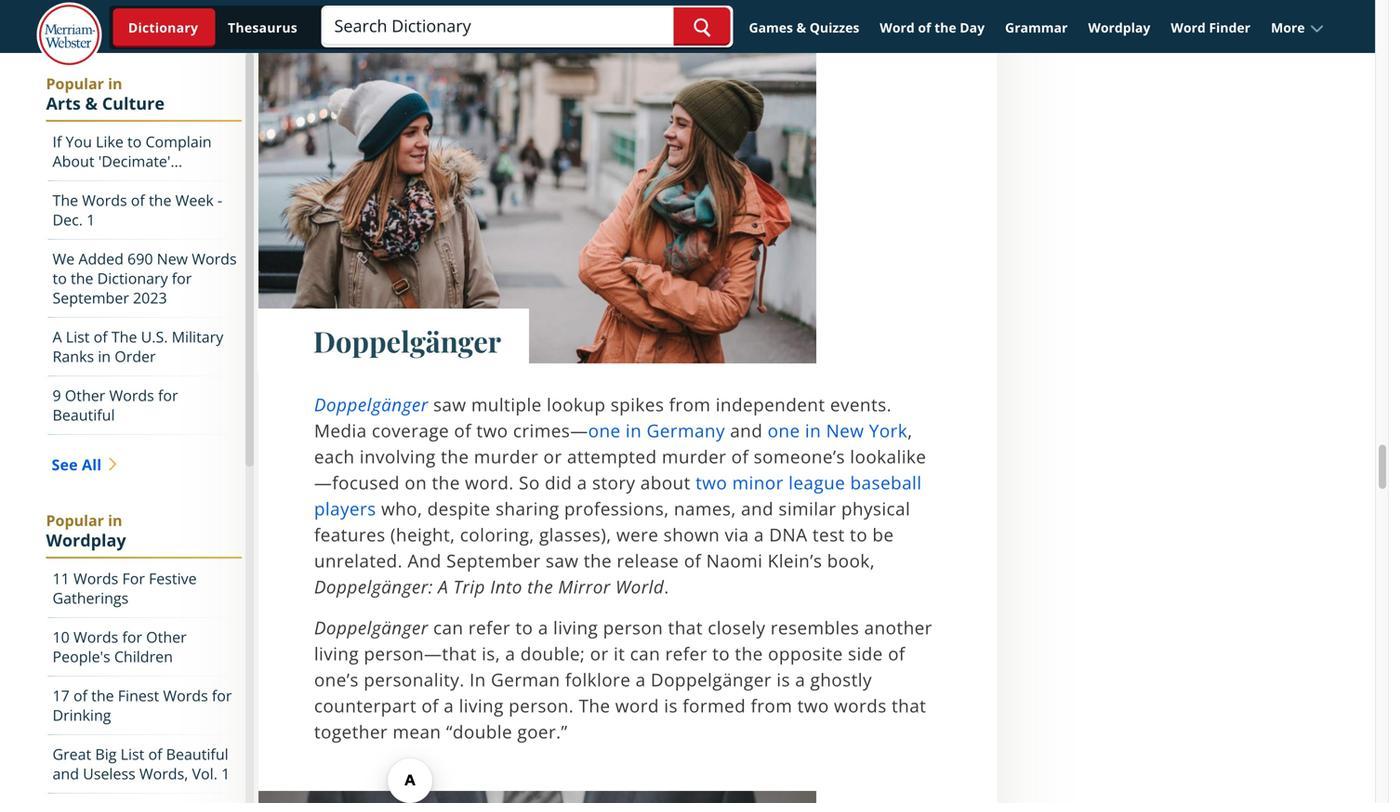 Task type: vqa. For each thing, say whether or not it's contained in the screenshot.
Play Blossom: Solve Today'S Spelling Word Game By Finding As Many Words As You Can Using Just 7 Letters. Longer Words Score More Points. IMAGE
no



Task type: describe. For each thing, give the bounding box(es) containing it.
person
[[603, 616, 663, 640]]

2 one from the left
[[768, 419, 800, 443]]

of inside saw multiple lookup spikes from independent events. media coverage of two crimes—
[[454, 419, 471, 443]]

one's
[[314, 668, 359, 692]]

word for word finder
[[1171, 19, 1206, 36]]

can refer to a living person that closely resembles another living person—that is, a double; or it can refer to the opposite side of one's personality. in german folklore a doppelgänger is a ghostly counterpart of a living person. the word is formed from two words that together mean "double goer."
[[314, 616, 932, 744]]

the right "into"
[[527, 575, 553, 599]]

from inside the 'can refer to a living person that closely resembles another living person—that is, a double; or it can refer to the opposite side of one's personality. in german folklore a doppelgänger is a ghostly counterpart of a living person. the word is formed from two words that together mean "double goer."'
[[751, 694, 792, 718]]

.
[[664, 575, 669, 599]]

words,
[[139, 764, 188, 784]]

'decimate'...
[[98, 151, 182, 171]]

the inside 17 of the finest words for drinking
[[91, 686, 114, 706]]

1 inside the words of the week - dec. 1
[[87, 210, 95, 230]]

a list of the u.s. military ranks in order
[[53, 327, 223, 366]]

dna
[[769, 523, 807, 547]]

if you like to complain about 'decimate'... link
[[48, 123, 242, 181]]

for inside 9 other words for beautiful
[[158, 385, 178, 405]]

a inside who, despite sharing professions, names, and similar physical features (height, coloring, glasses), were shown via a dna test to be unrelated. and september saw the release of naomi klein's book, doppelgänger: a trip into the mirror world .
[[754, 523, 764, 547]]

business man in a gray suit passes you a sealed scroll image
[[258, 791, 816, 803]]

opposite
[[768, 642, 843, 666]]

in up someone's
[[805, 419, 821, 443]]

—focused
[[314, 471, 400, 495]]

0 horizontal spatial refer
[[468, 616, 510, 640]]

useless
[[83, 764, 135, 784]]

popular for wordplay
[[46, 510, 104, 530]]

baseball
[[850, 471, 922, 495]]

closely
[[708, 616, 766, 640]]

1 inside great big list of beautiful and useless words, vol. 1
[[221, 764, 230, 784]]

0 vertical spatial is
[[777, 668, 790, 692]]

mirror
[[558, 575, 611, 599]]

were
[[616, 523, 659, 547]]

popular in wordplay
[[46, 510, 126, 552]]

search word image
[[693, 18, 711, 37]]

added
[[78, 249, 124, 269]]

1 vertical spatial can
[[630, 642, 660, 666]]

we added 690 new words to the dictionary for september 2023 link
[[48, 240, 242, 318]]

in
[[469, 668, 486, 692]]

resembles
[[770, 616, 859, 640]]

words inside 10 words for other people's children
[[73, 627, 118, 647]]

10 words for other people's children link
[[48, 618, 242, 677]]

0 vertical spatial can
[[433, 616, 463, 640]]

features
[[314, 523, 385, 547]]

for inside 17 of the finest words for drinking
[[212, 686, 232, 706]]

world
[[616, 575, 664, 599]]

words inside "we added 690 new words to the dictionary for september 2023"
[[192, 249, 237, 269]]

popular in arts & culture
[[46, 73, 165, 115]]

finder
[[1209, 19, 1251, 36]]

word for word of the day
[[880, 19, 915, 36]]

more
[[1271, 19, 1305, 36]]

it
[[614, 642, 625, 666]]

0 horizontal spatial wordplay
[[46, 529, 126, 552]]

word finder
[[1171, 19, 1251, 36]]

to inside if you like to complain about 'decimate'...
[[127, 132, 142, 152]]

0 vertical spatial &
[[796, 19, 806, 36]]

(height,
[[390, 523, 455, 547]]

formed
[[683, 694, 746, 718]]

saw inside saw multiple lookup spikes from independent events. media coverage of two crimes—
[[433, 392, 466, 417]]

words inside 11 words for festive gatherings
[[73, 569, 118, 589]]

german
[[491, 668, 560, 692]]

new inside "we added 690 new words to the dictionary for september 2023"
[[157, 249, 188, 269]]

and for names,
[[741, 497, 774, 521]]

day
[[960, 19, 985, 36]]

list inside a list of the u.s. military ranks in order
[[66, 327, 90, 347]]

1 murder from the left
[[474, 445, 539, 469]]

in inside a list of the u.s. military ranks in order
[[98, 346, 111, 366]]

like
[[96, 132, 123, 152]]

the inside the words of the week - dec. 1
[[149, 190, 171, 210]]

9 other words for beautiful
[[53, 385, 178, 425]]

folklore
[[565, 668, 631, 692]]

0 vertical spatial wordplay
[[1088, 19, 1150, 36]]

0 horizontal spatial living
[[314, 642, 359, 666]]

via
[[725, 523, 749, 547]]

names,
[[674, 497, 736, 521]]

week
[[175, 190, 214, 210]]

1 one from the left
[[588, 419, 621, 443]]

17 of the finest words for drinking link
[[48, 677, 242, 735]]

other inside 10 words for other people's children
[[146, 627, 187, 647]]

complain
[[145, 132, 212, 152]]

the inside the 'can refer to a living person that closely resembles another living person—that is, a double; or it can refer to the opposite side of one's personality. in german folklore a doppelgänger is a ghostly counterpart of a living person. the word is formed from two words that together mean "double goer."'
[[735, 642, 763, 666]]

unrelated.
[[314, 549, 403, 573]]

a inside a list of the u.s. military ranks in order
[[53, 327, 62, 347]]

the up mirror
[[584, 549, 612, 573]]

release
[[617, 549, 679, 573]]

for inside "we added 690 new words to the dictionary for september 2023"
[[172, 268, 192, 288]]

of left day at the right top of page
[[918, 19, 931, 36]]

players
[[314, 497, 376, 521]]

to down closely
[[712, 642, 730, 666]]

the up the despite
[[432, 471, 460, 495]]

side
[[848, 642, 883, 666]]

1 vertical spatial is
[[664, 694, 678, 718]]

see all
[[52, 455, 102, 475]]

physical
[[841, 497, 910, 521]]

doppelgänger up doppelgänger link
[[313, 322, 501, 360]]

person—that
[[364, 642, 477, 666]]

or inside the 'can refer to a living person that closely resembles another living person—that is, a double; or it can refer to the opposite side of one's personality. in german folklore a doppelgänger is a ghostly counterpart of a living person. the word is formed from two words that together mean "double goer."'
[[590, 642, 609, 666]]

of inside 17 of the finest words for drinking
[[73, 686, 87, 706]]

professions,
[[564, 497, 669, 521]]

drinking
[[53, 705, 111, 725]]

a right is,
[[505, 642, 515, 666]]

children
[[114, 647, 173, 667]]

if
[[53, 132, 62, 152]]

2 murder from the left
[[662, 445, 726, 469]]

2 vertical spatial living
[[459, 694, 504, 718]]

to inside who, despite sharing professions, names, and similar physical features (height, coloring, glasses), were shown via a dna test to be unrelated. and september saw the release of naomi klein's book, doppelgänger: a trip into the mirror world .
[[850, 523, 867, 547]]

grammar link
[[997, 11, 1076, 44]]

two minor league baseball players link
[[314, 471, 922, 521]]

"double
[[446, 720, 512, 744]]

september inside who, despite sharing professions, names, and similar physical features (height, coloring, glasses), were shown via a dna test to be unrelated. and september saw the release of naomi klein's book, doppelgänger: a trip into the mirror world .
[[446, 549, 541, 573]]

a up double; at left bottom
[[538, 616, 548, 640]]

sharing
[[496, 497, 559, 521]]

culture
[[102, 92, 165, 115]]

naomi
[[706, 549, 763, 573]]

september inside "we added 690 new words to the dictionary for september 2023"
[[53, 288, 129, 308]]

together
[[314, 720, 388, 744]]

two women who look alike meet each other on the street image
[[258, 0, 816, 364]]

the left day at the right top of page
[[934, 19, 956, 36]]

see all link
[[46, 444, 242, 485]]

popular for arts
[[46, 73, 104, 93]]

see
[[52, 455, 78, 475]]

test
[[812, 523, 845, 547]]

merriam-webster logo link
[[37, 2, 102, 69]]

the inside the words of the week - dec. 1
[[53, 190, 78, 210]]

mean
[[393, 720, 441, 744]]

be
[[872, 523, 894, 547]]

1 horizontal spatial refer
[[665, 642, 707, 666]]

great big list of beautiful and useless words, vol. 1
[[53, 744, 230, 784]]

11
[[53, 569, 70, 589]]

we
[[53, 249, 75, 269]]

9 other words for beautiful link
[[48, 377, 242, 435]]



Task type: locate. For each thing, give the bounding box(es) containing it.
beautiful
[[53, 405, 115, 425], [166, 744, 228, 764]]

and inside who, despite sharing professions, names, and similar physical features (height, coloring, glasses), were shown via a dna test to be unrelated. and september saw the release of naomi klein's book, doppelgänger: a trip into the mirror world .
[[741, 497, 774, 521]]

1 horizontal spatial or
[[590, 642, 609, 666]]

the left dictionary
[[71, 268, 93, 288]]

dictionary
[[97, 268, 168, 288]]

1 vertical spatial list
[[121, 744, 144, 764]]

quizzes
[[810, 19, 859, 36]]

1 popular from the top
[[46, 73, 104, 93]]

9
[[53, 385, 61, 405]]

17
[[53, 686, 70, 706]]

2 vertical spatial and
[[53, 764, 79, 784]]

words inside 9 other words for beautiful
[[109, 385, 154, 405]]

2 horizontal spatial living
[[553, 616, 598, 640]]

word left "finder"
[[1171, 19, 1206, 36]]

one down independent
[[768, 419, 800, 443]]

or left it
[[590, 642, 609, 666]]

0 vertical spatial living
[[553, 616, 598, 640]]

glasses),
[[539, 523, 611, 547]]

klein's
[[768, 549, 822, 573]]

about
[[640, 471, 691, 495]]

doppelgänger inside the 'can refer to a living person that closely resembles another living person—that is, a double; or it can refer to the opposite side of one's personality. in german folklore a doppelgänger is a ghostly counterpart of a living person. the word is formed from two words that together mean "double goer."'
[[651, 668, 772, 692]]

1 horizontal spatial two
[[696, 471, 727, 495]]

0 horizontal spatial other
[[65, 385, 105, 405]]

other right 9
[[65, 385, 105, 405]]

1 horizontal spatial murder
[[662, 445, 726, 469]]

1 vertical spatial and
[[741, 497, 774, 521]]

each
[[314, 445, 355, 469]]

of down 'decimate'...
[[131, 190, 145, 210]]

and left useless
[[53, 764, 79, 784]]

2 horizontal spatial two
[[797, 694, 829, 718]]

one in germany link
[[588, 419, 725, 443]]

beautiful down 17 of the finest words for drinking "link"
[[166, 744, 228, 764]]

1 horizontal spatial a
[[438, 575, 448, 599]]

words right 11 at the left bottom
[[73, 569, 118, 589]]

in left order
[[98, 346, 111, 366]]

september down coloring,
[[446, 549, 541, 573]]

1 vertical spatial popular
[[46, 510, 104, 530]]

dec.
[[53, 210, 83, 230]]

beautiful inside great big list of beautiful and useless words, vol. 1
[[166, 744, 228, 764]]

, each involving the murder or attempted murder of someone's lookalike —focused on the word. so did a story about
[[314, 419, 926, 495]]

1 horizontal spatial new
[[826, 419, 864, 443]]

is right word
[[664, 694, 678, 718]]

in for popular in arts & culture
[[108, 73, 122, 93]]

the inside "we added 690 new words to the dictionary for september 2023"
[[71, 268, 93, 288]]

and down minor
[[741, 497, 774, 521]]

for down a list of the u.s. military ranks in order link
[[158, 385, 178, 405]]

about
[[53, 151, 94, 171]]

saw down glasses),
[[546, 549, 579, 573]]

to right like
[[127, 132, 142, 152]]

a
[[577, 471, 587, 495], [754, 523, 764, 547], [538, 616, 548, 640], [505, 642, 515, 666], [636, 668, 646, 692], [795, 668, 805, 692], [444, 694, 454, 718]]

merriam webster - established 1828 image
[[37, 2, 102, 69]]

Search search field
[[323, 7, 730, 46]]

and inside great big list of beautiful and useless words, vol. 1
[[53, 764, 79, 784]]

0 vertical spatial september
[[53, 288, 129, 308]]

a right did
[[577, 471, 587, 495]]

from inside saw multiple lookup spikes from independent events. media coverage of two crimes—
[[669, 392, 711, 417]]

and
[[730, 419, 763, 443], [741, 497, 774, 521], [53, 764, 79, 784]]

words right 10
[[73, 627, 118, 647]]

10
[[53, 627, 70, 647]]

2 word from the left
[[1171, 19, 1206, 36]]

from right formed
[[751, 694, 792, 718]]

of up mean
[[421, 694, 439, 718]]

of inside who, despite sharing professions, names, and similar physical features (height, coloring, glasses), were shown via a dna test to be unrelated. and september saw the release of naomi klein's book, doppelgänger: a trip into the mirror world .
[[684, 549, 701, 573]]

murder
[[474, 445, 539, 469], [662, 445, 726, 469]]

someone's
[[754, 445, 845, 469]]

2 vertical spatial two
[[797, 694, 829, 718]]

0 horizontal spatial 1
[[87, 210, 95, 230]]

and down independent
[[730, 419, 763, 443]]

0 vertical spatial beautiful
[[53, 405, 115, 425]]

1 horizontal spatial &
[[796, 19, 806, 36]]

0 vertical spatial and
[[730, 419, 763, 443]]

crimes—
[[513, 419, 588, 443]]

beautiful for 9 other words for beautiful
[[53, 405, 115, 425]]

a right 'via'
[[754, 523, 764, 547]]

beautiful for great big list of beautiful and useless words, vol. 1
[[166, 744, 228, 764]]

words
[[82, 190, 127, 210], [192, 249, 237, 269], [109, 385, 154, 405], [73, 569, 118, 589], [73, 627, 118, 647], [163, 686, 208, 706]]

the words of the week - dec. 1
[[53, 190, 222, 230]]

0 horizontal spatial september
[[53, 288, 129, 308]]

to
[[127, 132, 142, 152], [53, 268, 67, 288], [850, 523, 867, 547], [515, 616, 533, 640], [712, 642, 730, 666]]

1 horizontal spatial can
[[630, 642, 660, 666]]

1 vertical spatial from
[[751, 694, 792, 718]]

can right it
[[630, 642, 660, 666]]

if you like to complain about 'decimate'...
[[53, 132, 212, 171]]

order
[[115, 346, 156, 366]]

and for beautiful
[[53, 764, 79, 784]]

of down another
[[888, 642, 905, 666]]

of
[[918, 19, 931, 36], [131, 190, 145, 210], [94, 327, 108, 347], [454, 419, 471, 443], [731, 445, 749, 469], [684, 549, 701, 573], [888, 642, 905, 666], [73, 686, 87, 706], [421, 694, 439, 718], [148, 744, 162, 764]]

a left trip
[[438, 575, 448, 599]]

for inside 10 words for other people's children
[[122, 627, 142, 647]]

list
[[66, 327, 90, 347], [121, 744, 144, 764]]

of inside , each involving the murder or attempted murder of someone's lookalike —focused on the word. so did a story about
[[731, 445, 749, 469]]

involving
[[360, 445, 436, 469]]

2 horizontal spatial the
[[579, 694, 610, 718]]

for right the 2023
[[172, 268, 192, 288]]

in right arts at the top of the page
[[108, 73, 122, 93]]

in inside popular in wordplay
[[108, 510, 122, 530]]

new right 690
[[157, 249, 188, 269]]

is down the opposite
[[777, 668, 790, 692]]

attempted
[[567, 445, 657, 469]]

word of the day link
[[871, 11, 993, 44]]

to up double; at left bottom
[[515, 616, 533, 640]]

is
[[777, 668, 790, 692], [664, 694, 678, 718]]

words inside 17 of the finest words for drinking
[[163, 686, 208, 706]]

0 vertical spatial list
[[66, 327, 90, 347]]

0 horizontal spatial two
[[476, 419, 508, 443]]

festive
[[149, 569, 197, 589]]

games & quizzes link
[[740, 11, 868, 44]]

1 vertical spatial the
[[111, 327, 137, 347]]

two inside two minor league baseball players
[[696, 471, 727, 495]]

list left order
[[66, 327, 90, 347]]

into
[[490, 575, 522, 599]]

new
[[157, 249, 188, 269], [826, 419, 864, 443]]

1 horizontal spatial from
[[751, 694, 792, 718]]

0 horizontal spatial murder
[[474, 445, 539, 469]]

minor
[[732, 471, 784, 495]]

refer up formed
[[665, 642, 707, 666]]

great big list of beautiful and useless words, vol. 1 link
[[48, 735, 242, 794]]

doppelgänger:
[[314, 575, 433, 599]]

1 vertical spatial that
[[892, 694, 926, 718]]

the inside a list of the u.s. military ranks in order
[[111, 327, 137, 347]]

living up double; at left bottom
[[553, 616, 598, 640]]

popular inside popular in wordplay
[[46, 510, 104, 530]]

multiple
[[471, 392, 542, 417]]

words down about
[[82, 190, 127, 210]]

the left the u.s.
[[111, 327, 137, 347]]

two down multiple
[[476, 419, 508, 443]]

word of the day
[[880, 19, 985, 36]]

one in new york link
[[768, 419, 908, 443]]

1 right dec.
[[87, 210, 95, 230]]

1 horizontal spatial wordplay
[[1088, 19, 1150, 36]]

0 horizontal spatial that
[[668, 616, 703, 640]]

doppelgänger up media
[[314, 392, 428, 417]]

0 vertical spatial 1
[[87, 210, 95, 230]]

trip
[[453, 575, 485, 599]]

word right quizzes
[[880, 19, 915, 36]]

a list of the u.s. military ranks in order link
[[48, 318, 242, 377]]

other
[[65, 385, 105, 405], [146, 627, 187, 647]]

of down one in germany and one in new york
[[731, 445, 749, 469]]

0 horizontal spatial &
[[85, 92, 98, 115]]

story
[[592, 471, 635, 495]]

the down closely
[[735, 642, 763, 666]]

11 words for festive gatherings link
[[48, 560, 242, 618]]

1 horizontal spatial living
[[459, 694, 504, 718]]

&
[[796, 19, 806, 36], [85, 92, 98, 115]]

1 vertical spatial wordplay
[[46, 529, 126, 552]]

doppelgänger up formed
[[651, 668, 772, 692]]

a up "double
[[444, 694, 454, 718]]

1 horizontal spatial 1
[[221, 764, 230, 784]]

goer."
[[517, 720, 568, 744]]

1 horizontal spatial beautiful
[[166, 744, 228, 764]]

a up 9
[[53, 327, 62, 347]]

words down -
[[192, 249, 237, 269]]

for up vol.
[[212, 686, 232, 706]]

similar
[[779, 497, 836, 521]]

1 horizontal spatial is
[[777, 668, 790, 692]]

from
[[669, 392, 711, 417], [751, 694, 792, 718]]

0 horizontal spatial one
[[588, 419, 621, 443]]

0 horizontal spatial word
[[880, 19, 915, 36]]

murder up word.
[[474, 445, 539, 469]]

wordplay up 11 at the left bottom
[[46, 529, 126, 552]]

murder down "germany"
[[662, 445, 726, 469]]

2 vertical spatial the
[[579, 694, 610, 718]]

0 vertical spatial other
[[65, 385, 105, 405]]

for down 11 words for festive gatherings
[[122, 627, 142, 647]]

of left order
[[94, 327, 108, 347]]

for
[[122, 569, 145, 589]]

a
[[53, 327, 62, 347], [438, 575, 448, 599]]

the down folklore
[[579, 694, 610, 718]]

0 horizontal spatial a
[[53, 327, 62, 347]]

ranks
[[53, 346, 94, 366]]

in up for
[[108, 510, 122, 530]]

1 horizontal spatial one
[[768, 419, 800, 443]]

0 horizontal spatial beautiful
[[53, 405, 115, 425]]

1 horizontal spatial word
[[1171, 19, 1206, 36]]

0 horizontal spatial from
[[669, 392, 711, 417]]

coverage
[[372, 419, 449, 443]]

despite
[[427, 497, 491, 521]]

or
[[543, 445, 562, 469], [590, 642, 609, 666]]

popular down see all
[[46, 510, 104, 530]]

0 vertical spatial refer
[[468, 616, 510, 640]]

1 vertical spatial beautiful
[[166, 744, 228, 764]]

1 vertical spatial other
[[146, 627, 187, 647]]

2 popular from the top
[[46, 510, 104, 530]]

can up person—that
[[433, 616, 463, 640]]

living up "one's"
[[314, 642, 359, 666]]

1 right vol.
[[221, 764, 230, 784]]

1 vertical spatial september
[[446, 549, 541, 573]]

saw inside who, despite sharing professions, names, and similar physical features (height, coloring, glasses), were shown via a dna test to be unrelated. and september saw the release of naomi klein's book, doppelgänger: a trip into the mirror world .
[[546, 549, 579, 573]]

0 vertical spatial or
[[543, 445, 562, 469]]

0 vertical spatial new
[[157, 249, 188, 269]]

ghostly
[[810, 668, 872, 692]]

other inside 9 other words for beautiful
[[65, 385, 105, 405]]

september down added
[[53, 288, 129, 308]]

of inside great big list of beautiful and useless words, vol. 1
[[148, 744, 162, 764]]

0 vertical spatial from
[[669, 392, 711, 417]]

so
[[519, 471, 540, 495]]

a down the opposite
[[795, 668, 805, 692]]

0 vertical spatial a
[[53, 327, 62, 347]]

1 vertical spatial 1
[[221, 764, 230, 784]]

690
[[127, 249, 153, 269]]

two inside the 'can refer to a living person that closely resembles another living person—that is, a double; or it can refer to the opposite side of one's personality. in german folklore a doppelgänger is a ghostly counterpart of a living person. the word is formed from two words that together mean "double goer."'
[[797, 694, 829, 718]]

list inside great big list of beautiful and useless words, vol. 1
[[121, 744, 144, 764]]

doppelgänger link
[[314, 392, 428, 417]]

0 vertical spatial that
[[668, 616, 703, 640]]

1
[[87, 210, 95, 230], [221, 764, 230, 784]]

0 vertical spatial two
[[476, 419, 508, 443]]

germany
[[647, 419, 725, 443]]

in for one in germany and one in new york
[[626, 419, 642, 443]]

lookalike
[[850, 445, 926, 469]]

in inside popular in arts & culture
[[108, 73, 122, 93]]

words down order
[[109, 385, 154, 405]]

from up "germany"
[[669, 392, 711, 417]]

words right finest
[[163, 686, 208, 706]]

the left week
[[149, 190, 171, 210]]

york
[[869, 419, 908, 443]]

1 vertical spatial saw
[[546, 549, 579, 573]]

the up word.
[[441, 445, 469, 469]]

double;
[[520, 642, 585, 666]]

1 vertical spatial new
[[826, 419, 864, 443]]

refer up is,
[[468, 616, 510, 640]]

popular down merriam-webster logo link
[[46, 73, 104, 93]]

or down crimes—
[[543, 445, 562, 469]]

1 word from the left
[[880, 19, 915, 36]]

of right 17
[[73, 686, 87, 706]]

a inside who, despite sharing professions, names, and similar physical features (height, coloring, glasses), were shown via a dna test to be unrelated. and september saw the release of naomi klein's book, doppelgänger: a trip into the mirror world .
[[438, 575, 448, 599]]

-
[[217, 190, 222, 210]]

list right big
[[121, 744, 144, 764]]

saw
[[433, 392, 466, 417], [546, 549, 579, 573]]

one up the attempted
[[588, 419, 621, 443]]

0 horizontal spatial list
[[66, 327, 90, 347]]

word finder link
[[1162, 11, 1259, 44]]

1 vertical spatial or
[[590, 642, 609, 666]]

saw up coverage
[[433, 392, 466, 417]]

0 vertical spatial saw
[[433, 392, 466, 417]]

1 vertical spatial two
[[696, 471, 727, 495]]

in for popular in wordplay
[[108, 510, 122, 530]]

beautiful up see all
[[53, 405, 115, 425]]

a inside , each involving the murder or attempted murder of someone's lookalike —focused on the word. so did a story about
[[577, 471, 587, 495]]

personality.
[[364, 668, 465, 692]]

of inside the words of the week - dec. 1
[[131, 190, 145, 210]]

toggle search dictionary/thesaurus image
[[113, 8, 215, 47]]

people's
[[53, 647, 110, 667]]

0 horizontal spatial new
[[157, 249, 188, 269]]

a up word
[[636, 668, 646, 692]]

other down 11 words for festive gatherings link
[[146, 627, 187, 647]]

popular inside popular in arts & culture
[[46, 73, 104, 93]]

to left added
[[53, 268, 67, 288]]

& right arts at the top of the page
[[85, 92, 98, 115]]

we added 690 new words to the dictionary for september 2023
[[53, 249, 237, 308]]

two minor league baseball players
[[314, 471, 922, 521]]

or inside , each involving the murder or attempted murder of someone's lookalike —focused on the word. so did a story about
[[543, 445, 562, 469]]

saw multiple lookup spikes from independent events. media coverage of two crimes—
[[314, 392, 892, 443]]

1 horizontal spatial september
[[446, 549, 541, 573]]

arts
[[46, 92, 81, 115]]

of down shown
[[684, 549, 701, 573]]

new down events.
[[826, 419, 864, 443]]

wordplay link
[[1080, 11, 1159, 44]]

wordplay
[[1088, 19, 1150, 36], [46, 529, 126, 552]]

0 horizontal spatial or
[[543, 445, 562, 469]]

popular
[[46, 73, 104, 93], [46, 510, 104, 530]]

0 horizontal spatial can
[[433, 616, 463, 640]]

wordplay right grammar
[[1088, 19, 1150, 36]]

words inside the words of the week - dec. 1
[[82, 190, 127, 210]]

of down multiple
[[454, 419, 471, 443]]

1 horizontal spatial other
[[146, 627, 187, 647]]

1 vertical spatial &
[[85, 92, 98, 115]]

that right words
[[892, 694, 926, 718]]

two inside saw multiple lookup spikes from independent events. media coverage of two crimes—
[[476, 419, 508, 443]]

0 horizontal spatial is
[[664, 694, 678, 718]]

coloring,
[[460, 523, 534, 547]]

all
[[82, 455, 102, 475]]

to left be
[[850, 523, 867, 547]]

1 horizontal spatial saw
[[546, 549, 579, 573]]

in down spikes
[[626, 419, 642, 443]]

of inside a list of the u.s. military ranks in order
[[94, 327, 108, 347]]

two down the ghostly
[[797, 694, 829, 718]]

who, despite sharing professions, names, and similar physical features (height, coloring, glasses), were shown via a dna test to be unrelated. and september saw the release of naomi klein's book, doppelgänger: a trip into the mirror world .
[[314, 497, 910, 599]]

1 vertical spatial refer
[[665, 642, 707, 666]]

gatherings
[[53, 588, 129, 608]]

0 vertical spatial popular
[[46, 73, 104, 93]]

0 horizontal spatial the
[[53, 190, 78, 210]]

league
[[789, 471, 845, 495]]

17 of the finest words for drinking
[[53, 686, 232, 725]]

the down about
[[53, 190, 78, 210]]

to inside "we added 690 new words to the dictionary for september 2023"
[[53, 268, 67, 288]]

two up names,
[[696, 471, 727, 495]]

doppelgänger down "doppelgänger:"
[[314, 616, 428, 640]]

1 vertical spatial a
[[438, 575, 448, 599]]

& inside popular in arts & culture
[[85, 92, 98, 115]]

the inside the 'can refer to a living person that closely resembles another living person—that is, a double; or it can refer to the opposite side of one's personality. in german folklore a doppelgänger is a ghostly counterpart of a living person. the word is formed from two words that together mean "double goer."'
[[579, 694, 610, 718]]

1 vertical spatial living
[[314, 642, 359, 666]]

1 horizontal spatial the
[[111, 327, 137, 347]]

living up "double
[[459, 694, 504, 718]]

1 horizontal spatial that
[[892, 694, 926, 718]]

on
[[405, 471, 427, 495]]

0 horizontal spatial saw
[[433, 392, 466, 417]]

0 vertical spatial the
[[53, 190, 78, 210]]

& right 'games'
[[796, 19, 806, 36]]

is,
[[482, 642, 500, 666]]

beautiful inside 9 other words for beautiful
[[53, 405, 115, 425]]

1 horizontal spatial list
[[121, 744, 144, 764]]

the left finest
[[91, 686, 114, 706]]

book,
[[827, 549, 875, 573]]



